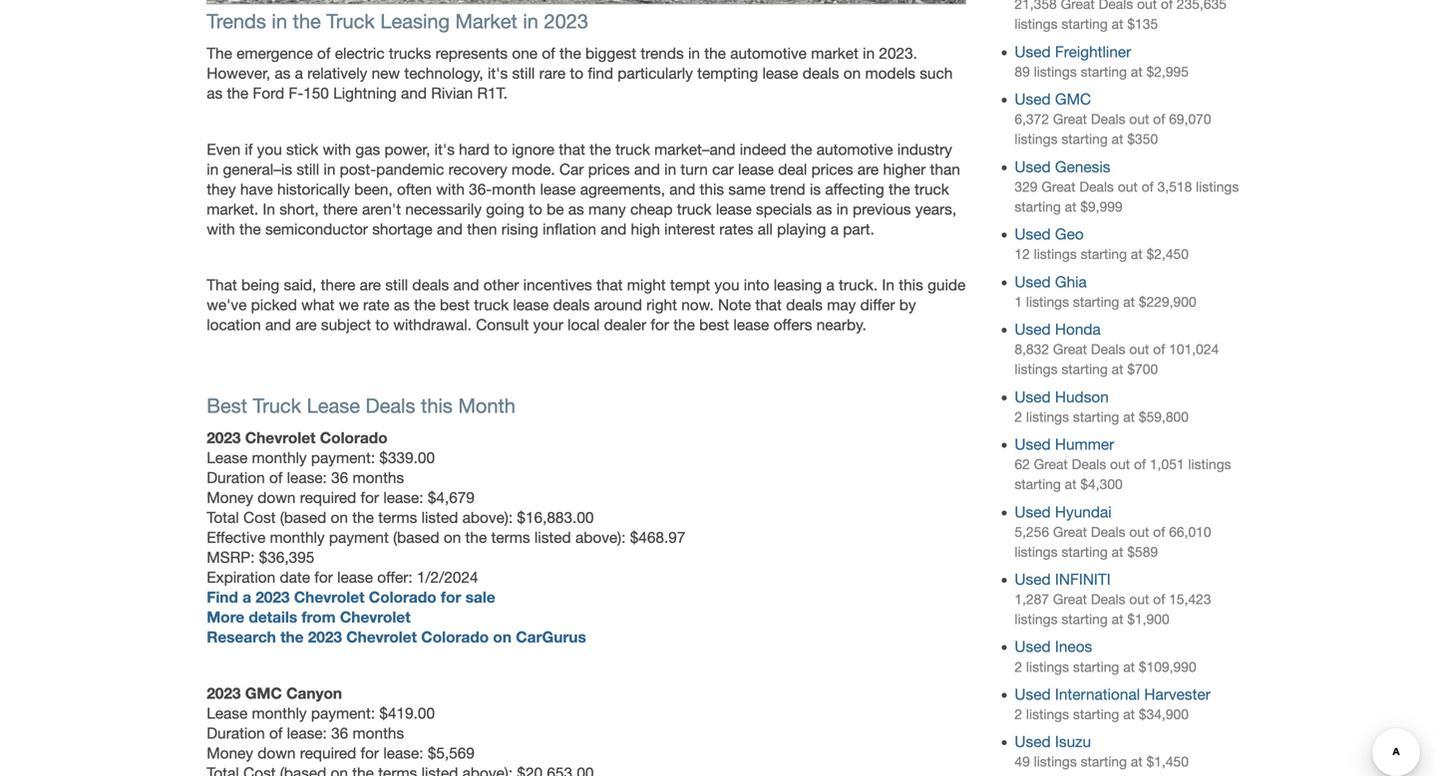Task type: describe. For each thing, give the bounding box(es) containing it.
listings inside used freightliner 89 listings starting at $2,995
[[1034, 64, 1077, 80]]

affecting
[[825, 180, 884, 198]]

1 vertical spatial monthly
[[270, 529, 325, 547]]

payment
[[329, 529, 389, 547]]

in up one
[[523, 10, 538, 33]]

by
[[899, 296, 916, 314]]

for right the date at left
[[314, 569, 333, 587]]

the down $4,679
[[465, 529, 487, 547]]

find
[[207, 589, 238, 607]]

is
[[810, 180, 821, 198]]

post-
[[340, 160, 376, 178]]

0 horizontal spatial are
[[295, 316, 317, 334]]

high
[[631, 220, 660, 238]]

and down picked
[[265, 316, 291, 334]]

2023 up details
[[256, 589, 290, 607]]

international
[[1055, 686, 1140, 704]]

as right be
[[568, 200, 584, 218]]

than
[[930, 160, 960, 178]]

2023 down 2023 honda ridgeline review summary "image" on the top
[[544, 10, 588, 33]]

2 for used ineos
[[1015, 659, 1022, 675]]

at inside used international harvester 2 listings starting at $34,900
[[1123, 707, 1135, 723]]

used for used isuzu 49 listings starting at $1,450
[[1015, 734, 1051, 752]]

years,
[[915, 200, 957, 218]]

0 vertical spatial (based
[[280, 509, 326, 527]]

a inside that being said, there are still deals and other incentives that might tempt you into leasing a truck. in this guide we've picked what we rate as the best truck lease deals around right now. note that deals may differ by location and are subject to withdrawal. consult your local dealer for the best lease offers nearby.
[[826, 276, 835, 294]]

in up emergence
[[272, 10, 287, 33]]

15,423
[[1169, 592, 1211, 608]]

1 horizontal spatial with
[[323, 141, 351, 158]]

on inside the emergence of electric trucks represents one of the biggest trends in the automotive market in 2023. however, as a relatively new technology, it's still rare to find particularly tempting lease deals on models such as the ford f-150 lightning and rivian r1t.
[[843, 65, 861, 82]]

we've
[[207, 296, 247, 314]]

2023.
[[879, 45, 917, 63]]

a inside the emergence of electric trucks represents one of the biggest trends in the automotive market in 2023. however, as a relatively new technology, it's still rare to find particularly tempting lease deals on models such as the ford f-150 lightning and rivian r1t.
[[295, 65, 303, 82]]

2 inside used international harvester 2 listings starting at $34,900
[[1015, 707, 1022, 723]]

such
[[920, 65, 953, 82]]

2023 chevrolet colorado lease monthly payment: $339.00 duration of lease: 36 months money down required for lease: $4,679 total cost (based on the terms listed above): $16,883.00 effective monthly payment (based on the terms listed above): $468.97 msrp: $36,395 expiration date for lease offer: 1/2/2024 find a 2023 chevrolet colorado for sale more details from chevrolet research the 2023 chevrolet colorado on cargurus
[[207, 429, 686, 647]]

starting inside used ineos 2 listings starting at $109,990
[[1073, 659, 1119, 675]]

part.
[[843, 220, 875, 238]]

automotive inside the emergence of electric trucks represents one of the biggest trends in the automotive market in 2023. however, as a relatively new technology, it's still rare to find particularly tempting lease deals on models such as the ford f-150 lightning and rivian r1t.
[[730, 45, 807, 63]]

36-
[[469, 180, 492, 198]]

62 great deals out of 1,051 listings starting at
[[1015, 457, 1231, 493]]

0 vertical spatial terms
[[378, 509, 417, 527]]

on down $4,679
[[444, 529, 461, 547]]

you inside even if you stick with gas power, it's hard to ignore that the truck market–and indeed the automotive industry in general–is still in post-pandemic recovery mode. car prices and in turn car lease deal prices are higher than they have historically been, often with 36-month lease agreements, and this same trend is affecting the truck market. in short, there aren't necessarily going to be as many cheap truck lease specials as in previous years, with the semiconductor shortage and then rising inflation and high interest rates all playing a part.
[[257, 141, 282, 158]]

starting inside 6,372 great deals out of 69,070 listings starting at
[[1061, 131, 1108, 147]]

of inside '329 great deals out of 3,518 listings starting at'
[[1142, 179, 1154, 195]]

the down however,
[[227, 84, 248, 102]]

starting inside used hudson 2 listings starting at $59,800
[[1073, 409, 1119, 425]]

to inside the emergence of electric trucks represents one of the biggest trends in the automotive market in 2023. however, as a relatively new technology, it's still rare to find particularly tempting lease deals on models such as the ford f-150 lightning and rivian r1t.
[[570, 65, 583, 82]]

months for colorado
[[353, 469, 404, 487]]

truck up agreements,
[[615, 141, 650, 158]]

the up emergence
[[293, 10, 321, 33]]

used for used ghia 1 listings starting at $229,900
[[1015, 273, 1051, 291]]

picked
[[251, 296, 297, 314]]

listings inside 6,372 great deals out of 69,070 listings starting at
[[1015, 131, 1058, 147]]

listings inside used hudson 2 listings starting at $59,800
[[1026, 409, 1069, 425]]

for inside the 2023 gmc canyon lease monthly payment: $419.00 duration of lease: 36 months money down required for lease: $5,569
[[361, 745, 379, 763]]

relatively
[[307, 65, 367, 82]]

monthly for chevrolet
[[252, 449, 307, 467]]

1 horizontal spatial are
[[360, 276, 381, 294]]

2023 down from
[[308, 628, 342, 647]]

in up 'models'
[[863, 45, 875, 63]]

2 for used hudson
[[1015, 409, 1022, 425]]

listings inside '329 great deals out of 3,518 listings starting at'
[[1196, 179, 1239, 195]]

trucks
[[389, 45, 431, 63]]

interest
[[664, 220, 715, 238]]

truck up interest
[[677, 200, 712, 218]]

lease down indeed
[[738, 160, 774, 178]]

lease: down $339.00
[[383, 489, 423, 507]]

$4,300
[[1080, 477, 1123, 493]]

used ghia 1 listings starting at $229,900
[[1015, 273, 1196, 310]]

the up tempting
[[704, 45, 726, 63]]

in inside even if you stick with gas power, it's hard to ignore that the truck market–and indeed the automotive industry in general–is still in post-pandemic recovery mode. car prices and in turn car lease deal prices are higher than they have historically been, often with 36-month lease agreements, and this same trend is affecting the truck market. in short, there aren't necessarily going to be as many cheap truck lease specials as in previous years, with the semiconductor shortage and then rising inflation and high interest rates all playing a part.
[[263, 200, 275, 218]]

aren't
[[362, 200, 401, 218]]

consult
[[476, 316, 529, 334]]

the
[[207, 45, 232, 63]]

rivian
[[431, 84, 473, 102]]

agreements,
[[580, 180, 665, 198]]

emergence
[[237, 45, 313, 63]]

note
[[718, 296, 751, 314]]

and up agreements,
[[634, 160, 660, 178]]

out for infiniti
[[1129, 592, 1149, 608]]

now.
[[681, 296, 714, 314]]

new
[[372, 65, 400, 82]]

used freightliner link
[[1015, 43, 1131, 61]]

$339.00
[[379, 449, 435, 467]]

the emergence of electric trucks represents one of the biggest trends in the automotive market in 2023. however, as a relatively new technology, it's still rare to find particularly tempting lease deals on models such as the ford f-150 lightning and rivian r1t.
[[207, 45, 953, 102]]

to inside that being said, there are still deals and other incentives that might tempt you into leasing a truck. in this guide we've picked what we rate as the best truck lease deals around right now. note that deals may differ by location and are subject to withdrawal. consult your local dealer for the best lease offers nearby.
[[375, 316, 389, 334]]

0 horizontal spatial with
[[207, 220, 235, 238]]

in up 'they'
[[207, 160, 219, 178]]

of inside 6,372 great deals out of 69,070 listings starting at
[[1153, 111, 1165, 127]]

lease down the note
[[733, 316, 769, 334]]

and left other
[[453, 276, 479, 294]]

it's inside the emergence of electric trucks represents one of the biggest trends in the automotive market in 2023. however, as a relatively new technology, it's still rare to find particularly tempting lease deals on models such as the ford f-150 lightning and rivian r1t.
[[488, 65, 508, 82]]

required for canyon
[[300, 745, 356, 763]]

1 horizontal spatial (based
[[393, 529, 439, 547]]

of inside 1,287 great deals out of 15,423 listings starting at
[[1153, 592, 1165, 608]]

in up historically
[[324, 160, 335, 178]]

in right trends
[[688, 45, 700, 63]]

1 horizontal spatial above):
[[575, 529, 626, 547]]

the up agreements,
[[590, 141, 611, 158]]

1
[[1015, 294, 1022, 310]]

for inside that being said, there are still deals and other incentives that might tempt you into leasing a truck. in this guide we've picked what we rate as the best truck lease deals around right now. note that deals may differ by location and are subject to withdrawal. consult your local dealer for the best lease offers nearby.
[[651, 316, 669, 334]]

used for used infiniti
[[1015, 571, 1051, 589]]

cargurus
[[516, 628, 586, 647]]

2 prices from the left
[[811, 160, 853, 178]]

great for genesis
[[1042, 179, 1076, 195]]

around
[[594, 296, 642, 314]]

lease for gmc
[[207, 705, 248, 723]]

starting inside used freightliner 89 listings starting at $2,995
[[1081, 64, 1127, 80]]

you inside that being said, there are still deals and other incentives that might tempt you into leasing a truck. in this guide we've picked what we rate as the best truck lease deals around right now. note that deals may differ by location and are subject to withdrawal. consult your local dealer for the best lease offers nearby.
[[714, 276, 740, 294]]

at inside 6,372 great deals out of 69,070 listings starting at
[[1112, 131, 1123, 147]]

lease: down $419.00
[[383, 745, 423, 763]]

great inside 21,358 great deals out of 235,635 listings starting at
[[1061, 0, 1095, 12]]

hummer
[[1055, 436, 1114, 454]]

at inside 62 great deals out of 1,051 listings starting at
[[1065, 477, 1077, 493]]

$36,395
[[259, 549, 314, 567]]

used for used honda
[[1015, 321, 1051, 339]]

used for used freightliner 89 listings starting at $2,995
[[1015, 43, 1051, 61]]

market.
[[207, 200, 258, 218]]

that being said, there are still deals and other incentives that might tempt you into leasing a truck. in this guide we've picked what we rate as the best truck lease deals around right now. note that deals may differ by location and are subject to withdrawal. consult your local dealer for the best lease offers nearby.
[[207, 276, 966, 334]]

find a 2023 chevrolet colorado for sale link
[[207, 589, 495, 607]]

deals up local
[[553, 296, 590, 314]]

as inside that being said, there are still deals and other incentives that might tempt you into leasing a truck. in this guide we've picked what we rate as the best truck lease deals around right now. note that deals may differ by location and are subject to withdrawal. consult your local dealer for the best lease offers nearby.
[[394, 296, 410, 314]]

it's inside even if you stick with gas power, it's hard to ignore that the truck market–and indeed the automotive industry in general–is still in post-pandemic recovery mode. car prices and in turn car lease deal prices are higher than they have historically been, often with 36-month lease agreements, and this same trend is affecting the truck market. in short, there aren't necessarily going to be as many cheap truck lease specials as in previous years, with the semiconductor shortage and then rising inflation and high interest rates all playing a part.
[[434, 141, 455, 158]]

out inside 21,358 great deals out of 235,635 listings starting at
[[1137, 0, 1157, 12]]

$229,900
[[1139, 294, 1196, 310]]

to left be
[[529, 200, 542, 218]]

5,256 great deals out of 66,010 listings starting at
[[1015, 524, 1211, 560]]

0 vertical spatial colorado
[[320, 429, 388, 447]]

this inside that being said, there are still deals and other incentives that might tempt you into leasing a truck. in this guide we've picked what we rate as the best truck lease deals around right now. note that deals may differ by location and are subject to withdrawal. consult your local dealer for the best lease offers nearby.
[[899, 276, 923, 294]]

used for used geo 12 listings starting at $2,450
[[1015, 225, 1051, 243]]

listings inside 1,287 great deals out of 15,423 listings starting at
[[1015, 612, 1058, 628]]

in inside that being said, there are still deals and other incentives that might tempt you into leasing a truck. in this guide we've picked what we rate as the best truck lease deals around right now. note that deals may differ by location and are subject to withdrawal. consult your local dealer for the best lease offers nearby.
[[882, 276, 895, 294]]

of inside 2023 chevrolet colorado lease monthly payment: $339.00 duration of lease: 36 months money down required for lease: $4,679 total cost (based on the terms listed above): $16,883.00 effective monthly payment (based on the terms listed above): $468.97 msrp: $36,395 expiration date for lease offer: 1/2/2024 find a 2023 chevrolet colorado for sale more details from chevrolet research the 2023 chevrolet colorado on cargurus
[[269, 469, 283, 487]]

at inside used ineos 2 listings starting at $109,990
[[1123, 659, 1135, 675]]

lease up your
[[513, 296, 549, 314]]

of inside the 2023 gmc canyon lease monthly payment: $419.00 duration of lease: 36 months money down required for lease: $5,569
[[269, 725, 283, 743]]

$1,450
[[1146, 755, 1189, 771]]

chevrolet up from
[[294, 589, 365, 607]]

research
[[207, 628, 276, 647]]

may
[[827, 296, 856, 314]]

deals down leasing
[[786, 296, 823, 314]]

r1t.
[[477, 84, 508, 102]]

that inside even if you stick with gas power, it's hard to ignore that the truck market–and indeed the automotive industry in general–is still in post-pandemic recovery mode. car prices and in turn car lease deal prices are higher than they have historically been, often with 36-month lease agreements, and this same trend is affecting the truck market. in short, there aren't necessarily going to be as many cheap truck lease specials as in previous years, with the semiconductor shortage and then rising inflation and high interest rates all playing a part.
[[559, 141, 585, 158]]

0 vertical spatial lease
[[307, 394, 360, 418]]

of inside '5,256 great deals out of 66,010 listings starting at'
[[1153, 524, 1165, 540]]

used freightliner 89 listings starting at $2,995
[[1015, 43, 1189, 80]]

stick
[[286, 141, 318, 158]]

deals for used hummer
[[1072, 457, 1106, 473]]

great for infiniti
[[1053, 592, 1087, 608]]

6,372 great deals out of 69,070 listings starting at
[[1015, 111, 1211, 147]]

as down is
[[816, 200, 832, 218]]

at inside 1,287 great deals out of 15,423 listings starting at
[[1112, 612, 1123, 628]]

local
[[568, 316, 600, 334]]

1 vertical spatial that
[[596, 276, 623, 294]]

lease: down canyon
[[287, 725, 327, 743]]

the up payment
[[352, 509, 374, 527]]

at inside '8,832 great deals out of 101,024 listings starting at'
[[1112, 362, 1123, 378]]

trends
[[207, 10, 266, 33]]

we
[[339, 296, 359, 314]]

best
[[207, 394, 247, 418]]

into
[[744, 276, 769, 294]]

your
[[533, 316, 563, 334]]

used for used hummer
[[1015, 436, 1051, 454]]

truck inside that being said, there are still deals and other incentives that might tempt you into leasing a truck. in this guide we've picked what we rate as the best truck lease deals around right now. note that deals may differ by location and are subject to withdrawal. consult your local dealer for the best lease offers nearby.
[[474, 296, 509, 314]]

deals up $339.00
[[366, 394, 415, 418]]

in down affecting
[[836, 200, 848, 218]]

used ghia link
[[1015, 273, 1087, 291]]

chevrolet down find a 2023 chevrolet colorado for sale link at the left bottom of page
[[346, 628, 417, 647]]

expiration
[[207, 569, 275, 587]]

starting inside used isuzu 49 listings starting at $1,450
[[1081, 755, 1127, 771]]

used hudson 2 listings starting at $59,800
[[1015, 388, 1189, 425]]

ineos
[[1055, 639, 1092, 656]]

out for hyundai
[[1129, 524, 1149, 540]]

6,372
[[1015, 111, 1049, 127]]

used hummer
[[1015, 436, 1114, 454]]

on up payment
[[331, 509, 348, 527]]

8,832 great deals out of 101,024 listings starting at
[[1015, 342, 1219, 378]]

0 vertical spatial truck
[[326, 10, 375, 33]]

as down emergence
[[275, 65, 291, 82]]

lease: up '$36,395'
[[287, 469, 327, 487]]

starting inside 1,287 great deals out of 15,423 listings starting at
[[1061, 612, 1108, 628]]

still inside that being said, there are still deals and other incentives that might tempt you into leasing a truck. in this guide we've picked what we rate as the best truck lease deals around right now. note that deals may differ by location and are subject to withdrawal. consult your local dealer for the best lease offers nearby.
[[385, 276, 408, 294]]

in left 'turn'
[[664, 160, 676, 178]]

listings inside '5,256 great deals out of 66,010 listings starting at'
[[1015, 544, 1058, 560]]

monthly for gmc
[[252, 705, 307, 723]]

semiconductor
[[265, 220, 368, 238]]

used for used hyundai
[[1015, 503, 1051, 521]]

listings inside used ghia 1 listings starting at $229,900
[[1026, 294, 1069, 310]]

truck up years,
[[915, 180, 949, 198]]

deals for used gmc
[[1091, 111, 1126, 127]]

and inside the emergence of electric trucks represents one of the biggest trends in the automotive market in 2023. however, as a relatively new technology, it's still rare to find particularly tempting lease deals on models such as the ford f-150 lightning and rivian r1t.
[[401, 84, 427, 102]]

industry
[[897, 141, 952, 158]]

duration for gmc
[[207, 725, 265, 743]]

2023 inside the 2023 gmc canyon lease monthly payment: $419.00 duration of lease: 36 months money down required for lease: $5,569
[[207, 684, 241, 703]]

location
[[207, 316, 261, 334]]

ghia
[[1055, 273, 1087, 291]]

listings inside used geo 12 listings starting at $2,450
[[1034, 246, 1077, 262]]

used for used gmc
[[1015, 90, 1051, 108]]

sale
[[465, 589, 495, 607]]

starting inside used international harvester 2 listings starting at $34,900
[[1073, 707, 1119, 723]]

dealer
[[604, 316, 646, 334]]

deals for used honda
[[1091, 342, 1126, 358]]

$4,679
[[428, 489, 475, 507]]

might
[[627, 276, 666, 294]]

payment: for canyon
[[311, 705, 375, 723]]

great for honda
[[1053, 342, 1087, 358]]

for down 1/2/2024
[[441, 589, 461, 607]]

and down necessarily
[[437, 220, 463, 238]]

at inside used isuzu 49 listings starting at $1,450
[[1131, 755, 1143, 771]]

deals up withdrawal.
[[412, 276, 449, 294]]

same
[[728, 180, 766, 198]]

the down higher
[[889, 180, 910, 198]]

used international harvester link
[[1015, 686, 1211, 704]]

1 horizontal spatial best
[[699, 316, 729, 334]]

lease up be
[[540, 180, 576, 198]]

for up payment
[[361, 489, 379, 507]]

used infiniti
[[1015, 571, 1111, 589]]

2 vertical spatial colorado
[[421, 628, 489, 647]]

inflation
[[543, 220, 596, 238]]

out for hummer
[[1110, 457, 1130, 473]]

mode.
[[512, 160, 555, 178]]

the down "market."
[[239, 220, 261, 238]]

as down however,
[[207, 84, 223, 102]]

used geo link
[[1015, 225, 1084, 243]]

0 horizontal spatial listed
[[421, 509, 458, 527]]



Task type: locate. For each thing, give the bounding box(es) containing it.
truck up electric
[[326, 10, 375, 33]]

great inside 6,372 great deals out of 69,070 listings starting at
[[1053, 111, 1087, 127]]

even if you stick with gas power, it's hard to ignore that the truck market–and indeed the automotive industry in general–is still in post-pandemic recovery mode. car prices and in turn car lease deal prices are higher than they have historically been, often with 36-month lease agreements, and this same trend is affecting the truck market. in short, there aren't necessarily going to be as many cheap truck lease specials as in previous years, with the semiconductor shortage and then rising inflation and high interest rates all playing a part.
[[207, 141, 960, 238]]

used up 12
[[1015, 225, 1051, 243]]

are
[[857, 160, 879, 178], [360, 276, 381, 294], [295, 316, 317, 334]]

0 horizontal spatial truck
[[253, 394, 301, 418]]

used for used ineos 2 listings starting at $109,990
[[1015, 639, 1051, 656]]

1 vertical spatial it's
[[434, 141, 455, 158]]

months for canyon
[[353, 725, 404, 743]]

msrp:
[[207, 549, 255, 567]]

used for used genesis
[[1015, 158, 1051, 176]]

2 vertical spatial that
[[755, 296, 782, 314]]

duration inside the 2023 gmc canyon lease monthly payment: $419.00 duration of lease: 36 months money down required for lease: $5,569
[[207, 725, 265, 743]]

pandemic
[[376, 160, 444, 178]]

0 horizontal spatial gmc
[[245, 684, 282, 703]]

1 vertical spatial there
[[321, 276, 355, 294]]

for left $5,569
[[361, 745, 379, 763]]

1,051
[[1150, 457, 1184, 473]]

0 vertical spatial you
[[257, 141, 282, 158]]

ford
[[253, 84, 284, 102]]

used for used hudson 2 listings starting at $59,800
[[1015, 388, 1051, 406]]

a up f-
[[295, 65, 303, 82]]

lease inside the 2023 gmc canyon lease monthly payment: $419.00 duration of lease: 36 months money down required for lease: $5,569
[[207, 705, 248, 723]]

starting down 329
[[1015, 199, 1061, 215]]

0 vertical spatial best
[[440, 296, 470, 314]]

gmc down used freightliner link
[[1055, 90, 1091, 108]]

canyon
[[286, 684, 342, 703]]

9 used from the top
[[1015, 503, 1051, 521]]

deals inside '329 great deals out of 3,518 listings starting at'
[[1079, 179, 1114, 195]]

the up 'deal'
[[791, 141, 812, 158]]

deals inside '8,832 great deals out of 101,024 listings starting at'
[[1091, 342, 1126, 358]]

the down the more details from chevrolet link
[[280, 628, 304, 647]]

of inside 62 great deals out of 1,051 listings starting at
[[1134, 457, 1146, 473]]

deals down hummer
[[1072, 457, 1106, 473]]

trends in the truck leasing market in 2023
[[207, 10, 588, 33]]

used inside used ghia 1 listings starting at $229,900
[[1015, 273, 1051, 291]]

money inside the 2023 gmc canyon lease monthly payment: $419.00 duration of lease: 36 months money down required for lease: $5,569
[[207, 745, 253, 763]]

$109,990
[[1139, 659, 1196, 675]]

differ
[[860, 296, 895, 314]]

1 vertical spatial this
[[899, 276, 923, 294]]

at up used international harvester link
[[1123, 659, 1135, 675]]

hyundai
[[1055, 503, 1112, 521]]

at left "$700"
[[1112, 362, 1123, 378]]

0 vertical spatial listed
[[421, 509, 458, 527]]

deals up "$9,999"
[[1079, 179, 1114, 195]]

1 used from the top
[[1015, 43, 1051, 61]]

deals inside 6,372 great deals out of 69,070 listings starting at
[[1091, 111, 1126, 127]]

a inside even if you stick with gas power, it's hard to ignore that the truck market–and indeed the automotive industry in general–is still in post-pandemic recovery mode. car prices and in turn car lease deal prices are higher than they have historically been, often with 36-month lease agreements, and this same trend is affecting the truck market. in short, there aren't necessarily going to be as many cheap truck lease specials as in previous years, with the semiconductor shortage and then rising inflation and high interest rates all playing a part.
[[830, 220, 839, 238]]

1 vertical spatial lease
[[207, 449, 248, 467]]

withdrawal.
[[393, 316, 472, 334]]

used genesis
[[1015, 158, 1111, 176]]

still inside the emergence of electric trucks represents one of the biggest trends in the automotive market in 2023. however, as a relatively new technology, it's still rare to find particularly tempting lease deals on models such as the ford f-150 lightning and rivian r1t.
[[512, 65, 535, 82]]

listings down used isuzu link on the bottom right
[[1034, 755, 1077, 771]]

deals up $135
[[1099, 0, 1133, 12]]

out for honda
[[1129, 342, 1149, 358]]

0 horizontal spatial still
[[297, 160, 319, 178]]

$419.00
[[379, 705, 435, 723]]

deals
[[803, 65, 839, 82], [412, 276, 449, 294], [553, 296, 590, 314], [786, 296, 823, 314]]

geo
[[1055, 225, 1084, 243]]

2023 down best
[[207, 429, 241, 447]]

down for chevrolet
[[258, 489, 296, 507]]

0 vertical spatial that
[[559, 141, 585, 158]]

1 vertical spatial colorado
[[369, 589, 436, 607]]

at left $229,900
[[1123, 294, 1135, 310]]

1 horizontal spatial this
[[700, 180, 724, 198]]

1 vertical spatial (based
[[393, 529, 439, 547]]

previous
[[853, 200, 911, 218]]

are up the 'rate'
[[360, 276, 381, 294]]

rare
[[539, 65, 566, 82]]

2 horizontal spatial with
[[436, 180, 465, 198]]

a down expiration
[[242, 589, 251, 607]]

for down "right" on the left top of the page
[[651, 316, 669, 334]]

colorado down best truck lease deals this month
[[320, 429, 388, 447]]

0 horizontal spatial terms
[[378, 509, 417, 527]]

0 vertical spatial gmc
[[1055, 90, 1091, 108]]

at inside '5,256 great deals out of 66,010 listings starting at'
[[1112, 544, 1123, 560]]

deals inside the emergence of electric trucks represents one of the biggest trends in the automotive market in 2023. however, as a relatively new technology, it's still rare to find particularly tempting lease deals on models such as the ford f-150 lightning and rivian r1t.
[[803, 65, 839, 82]]

0 horizontal spatial automotive
[[730, 45, 807, 63]]

2 horizontal spatial still
[[512, 65, 535, 82]]

chevrolet down best
[[245, 429, 316, 447]]

1 payment: from the top
[[311, 449, 375, 467]]

and down 'turn'
[[670, 180, 695, 198]]

used left ineos on the right bottom of page
[[1015, 639, 1051, 656]]

great for hyundai
[[1053, 524, 1087, 540]]

$16,883.00
[[517, 509, 594, 527]]

2023 honda ridgeline review summary image
[[207, 0, 966, 5]]

starting inside '5,256 great deals out of 66,010 listings starting at'
[[1061, 544, 1108, 560]]

best truck lease deals this month
[[207, 394, 516, 418]]

0 vertical spatial down
[[258, 489, 296, 507]]

$59,800
[[1139, 409, 1189, 425]]

1 horizontal spatial it's
[[488, 65, 508, 82]]

starting up international
[[1073, 659, 1119, 675]]

the up rare at the top left of the page
[[560, 45, 581, 63]]

are inside even if you stick with gas power, it's hard to ignore that the truck market–and indeed the automotive industry in general–is still in post-pandemic recovery mode. car prices and in turn car lease deal prices are higher than they have historically been, often with 36-month lease agreements, and this same trend is affecting the truck market. in short, there aren't necessarily going to be as many cheap truck lease specials as in previous years, with the semiconductor shortage and then rising inflation and high interest rates all playing a part.
[[857, 160, 879, 178]]

monthly inside the 2023 gmc canyon lease monthly payment: $419.00 duration of lease: 36 months money down required for lease: $5,569
[[252, 705, 307, 723]]

used up 5,256
[[1015, 503, 1051, 521]]

total
[[207, 509, 239, 527]]

1 prices from the left
[[588, 160, 630, 178]]

0 vertical spatial payment:
[[311, 449, 375, 467]]

listings inside used ineos 2 listings starting at $109,990
[[1026, 659, 1069, 675]]

great down honda
[[1053, 342, 1087, 358]]

1 months from the top
[[353, 469, 404, 487]]

starting inside used geo 12 listings starting at $2,450
[[1081, 246, 1127, 262]]

2 down used ineos link
[[1015, 659, 1022, 675]]

0 vertical spatial automotive
[[730, 45, 807, 63]]

1 vertical spatial 36
[[331, 725, 348, 743]]

2 2 from the top
[[1015, 659, 1022, 675]]

lease
[[762, 65, 798, 82], [738, 160, 774, 178], [540, 180, 576, 198], [716, 200, 752, 218], [513, 296, 549, 314], [733, 316, 769, 334], [337, 569, 373, 587]]

1 vertical spatial truck
[[253, 394, 301, 418]]

great inside 1,287 great deals out of 15,423 listings starting at
[[1053, 592, 1087, 608]]

this inside even if you stick with gas power, it's hard to ignore that the truck market–and indeed the automotive industry in general–is still in post-pandemic recovery mode. car prices and in turn car lease deal prices are higher than they have historically been, often with 36-month lease agreements, and this same trend is affecting the truck market. in short, there aren't necessarily going to be as many cheap truck lease specials as in previous years, with the semiconductor shortage and then rising inflation and high interest rates all playing a part.
[[700, 180, 724, 198]]

lease right tempting
[[762, 65, 798, 82]]

2 down from the top
[[258, 745, 296, 763]]

out inside '5,256 great deals out of 66,010 listings starting at'
[[1129, 524, 1149, 540]]

1 vertical spatial 2
[[1015, 659, 1022, 675]]

starting up the infiniti
[[1061, 544, 1108, 560]]

12 used from the top
[[1015, 686, 1051, 704]]

36 for canyon
[[331, 725, 348, 743]]

automotive inside even if you stick with gas power, it's hard to ignore that the truck market–and indeed the automotive industry in general–is still in post-pandemic recovery mode. car prices and in turn car lease deal prices are higher than they have historically been, often with 36-month lease agreements, and this same trend is affecting the truck market. in short, there aren't necessarily going to be as many cheap truck lease specials as in previous years, with the semiconductor shortage and then rising inflation and high interest rates all playing a part.
[[817, 141, 893, 158]]

listings inside used international harvester 2 listings starting at $34,900
[[1026, 707, 1069, 723]]

1 money from the top
[[207, 489, 253, 507]]

3,518
[[1158, 179, 1192, 195]]

2 vertical spatial monthly
[[252, 705, 307, 723]]

money inside 2023 chevrolet colorado lease monthly payment: $339.00 duration of lease: 36 months money down required for lease: $4,679 total cost (based on the terms listed above): $16,883.00 effective monthly payment (based on the terms listed above): $468.97 msrp: $36,395 expiration date for lease offer: 1/2/2024 find a 2023 chevrolet colorado for sale more details from chevrolet research the 2023 chevrolet colorado on cargurus
[[207, 489, 253, 507]]

used hyundai link
[[1015, 503, 1112, 521]]

payment: inside the 2023 gmc canyon lease monthly payment: $419.00 duration of lease: 36 months money down required for lease: $5,569
[[311, 705, 375, 723]]

and down many
[[601, 220, 627, 238]]

1 horizontal spatial still
[[385, 276, 408, 294]]

1 vertical spatial duration
[[207, 725, 265, 743]]

0 vertical spatial this
[[700, 180, 724, 198]]

1 vertical spatial gmc
[[245, 684, 282, 703]]

used gmc link
[[1015, 90, 1091, 108]]

0 vertical spatial above):
[[462, 509, 513, 527]]

often
[[397, 180, 432, 198]]

2 vertical spatial still
[[385, 276, 408, 294]]

36 inside the 2023 gmc canyon lease monthly payment: $419.00 duration of lease: 36 months money down required for lease: $5,569
[[331, 725, 348, 743]]

at inside used ghia 1 listings starting at $229,900
[[1123, 294, 1135, 310]]

at inside used geo 12 listings starting at $2,450
[[1131, 246, 1143, 262]]

down inside the 2023 gmc canyon lease monthly payment: $419.00 duration of lease: 36 months money down required for lease: $5,569
[[258, 745, 296, 763]]

great for gmc
[[1053, 111, 1087, 127]]

0 horizontal spatial this
[[421, 394, 453, 418]]

1 vertical spatial months
[[353, 725, 404, 743]]

lease inside 2023 chevrolet colorado lease monthly payment: $339.00 duration of lease: 36 months money down required for lease: $4,679 total cost (based on the terms listed above): $16,883.00 effective monthly payment (based on the terms listed above): $468.97 msrp: $36,395 expiration date for lease offer: 1/2/2024 find a 2023 chevrolet colorado for sale more details from chevrolet research the 2023 chevrolet colorado on cargurus
[[337, 569, 373, 587]]

hudson
[[1055, 388, 1109, 406]]

(based
[[280, 509, 326, 527], [393, 529, 439, 547]]

used ineos 2 listings starting at $109,990
[[1015, 639, 1196, 675]]

at left $589
[[1112, 544, 1123, 560]]

$9,999
[[1080, 199, 1123, 215]]

details
[[249, 608, 297, 627]]

and down 'technology,'
[[401, 84, 427, 102]]

2 months from the top
[[353, 725, 404, 743]]

required up payment
[[300, 489, 356, 507]]

prices up is
[[811, 160, 853, 178]]

down for gmc
[[258, 745, 296, 763]]

duration up "total" on the left bottom of the page
[[207, 469, 265, 487]]

on down market
[[843, 65, 861, 82]]

ignore
[[512, 141, 555, 158]]

1 horizontal spatial you
[[714, 276, 740, 294]]

great inside '5,256 great deals out of 66,010 listings starting at'
[[1053, 524, 1087, 540]]

leasing
[[774, 276, 822, 294]]

of inside 21,358 great deals out of 235,635 listings starting at
[[1161, 0, 1173, 12]]

best down now.
[[699, 316, 729, 334]]

this
[[700, 180, 724, 198], [899, 276, 923, 294], [421, 394, 453, 418]]

great inside 62 great deals out of 1,051 listings starting at
[[1034, 457, 1068, 473]]

terms down $16,883.00
[[491, 529, 530, 547]]

car
[[559, 160, 584, 178]]

0 vertical spatial still
[[512, 65, 535, 82]]

great inside '8,832 great deals out of 101,024 listings starting at'
[[1053, 342, 1087, 358]]

89
[[1015, 64, 1030, 80]]

1 vertical spatial with
[[436, 180, 465, 198]]

0 horizontal spatial best
[[440, 296, 470, 314]]

out for gmc
[[1129, 111, 1149, 127]]

1 36 from the top
[[331, 469, 348, 487]]

1 vertical spatial listed
[[534, 529, 571, 547]]

36 up payment
[[331, 469, 348, 487]]

1 vertical spatial automotive
[[817, 141, 893, 158]]

1 vertical spatial above):
[[575, 529, 626, 547]]

starting inside '8,832 great deals out of 101,024 listings starting at'
[[1061, 362, 1108, 378]]

3 2 from the top
[[1015, 707, 1022, 723]]

indeed
[[740, 141, 786, 158]]

2 required from the top
[[300, 745, 356, 763]]

best up withdrawal.
[[440, 296, 470, 314]]

1 vertical spatial still
[[297, 160, 319, 178]]

required for colorado
[[300, 489, 356, 507]]

0 horizontal spatial above):
[[462, 509, 513, 527]]

1/2/2024
[[417, 569, 478, 587]]

1 vertical spatial money
[[207, 745, 253, 763]]

starting down international
[[1073, 707, 1119, 723]]

starting down 62
[[1015, 477, 1061, 493]]

(based up '$36,395'
[[280, 509, 326, 527]]

the up withdrawal.
[[414, 296, 436, 314]]

deals down hyundai on the bottom right of the page
[[1091, 524, 1126, 540]]

that
[[559, 141, 585, 158], [596, 276, 623, 294], [755, 296, 782, 314]]

8 used from the top
[[1015, 436, 1051, 454]]

right
[[646, 296, 677, 314]]

1,287
[[1015, 592, 1049, 608]]

used
[[1015, 43, 1051, 61], [1015, 90, 1051, 108], [1015, 158, 1051, 176], [1015, 225, 1051, 243], [1015, 273, 1051, 291], [1015, 321, 1051, 339], [1015, 388, 1051, 406], [1015, 436, 1051, 454], [1015, 503, 1051, 521], [1015, 571, 1051, 589], [1015, 639, 1051, 656], [1015, 686, 1051, 704], [1015, 734, 1051, 752]]

1 horizontal spatial that
[[596, 276, 623, 294]]

there inside even if you stick with gas power, it's hard to ignore that the truck market–and indeed the automotive industry in general–is still in post-pandemic recovery mode. car prices and in turn car lease deal prices are higher than they have historically been, often with 36-month lease agreements, and this same trend is affecting the truck market. in short, there aren't necessarily going to be as many cheap truck lease specials as in previous years, with the semiconductor shortage and then rising inflation and high interest rates all playing a part.
[[323, 200, 358, 218]]

2 36 from the top
[[331, 725, 348, 743]]

terms up payment
[[378, 509, 417, 527]]

0 vertical spatial money
[[207, 489, 253, 507]]

there inside that being said, there are still deals and other incentives that might tempt you into leasing a truck. in this guide we've picked what we rate as the best truck lease deals around right now. note that deals may differ by location and are subject to withdrawal. consult your local dealer for the best lease offers nearby.
[[321, 276, 355, 294]]

2 vertical spatial this
[[421, 394, 453, 418]]

listings inside '8,832 great deals out of 101,024 listings starting at'
[[1015, 362, 1058, 378]]

shortage
[[372, 220, 433, 238]]

13 used from the top
[[1015, 734, 1051, 752]]

with up necessarily
[[436, 180, 465, 198]]

5 used from the top
[[1015, 273, 1051, 291]]

great for hummer
[[1034, 457, 1068, 473]]

to right hard
[[494, 141, 508, 158]]

used up 329
[[1015, 158, 1051, 176]]

62
[[1015, 457, 1030, 473]]

1 vertical spatial best
[[699, 316, 729, 334]]

used honda
[[1015, 321, 1101, 339]]

all
[[758, 220, 773, 238]]

nearby.
[[817, 316, 867, 334]]

used up 49
[[1015, 734, 1051, 752]]

on down sale
[[493, 628, 512, 647]]

at inside used freightliner 89 listings starting at $2,995
[[1131, 64, 1143, 80]]

said,
[[284, 276, 316, 294]]

$350
[[1127, 131, 1158, 147]]

there
[[323, 200, 358, 218], [321, 276, 355, 294]]

deals inside '5,256 great deals out of 66,010 listings starting at'
[[1091, 524, 1126, 540]]

2 vertical spatial 2
[[1015, 707, 1022, 723]]

required
[[300, 489, 356, 507], [300, 745, 356, 763]]

1 vertical spatial terms
[[491, 529, 530, 547]]

2 horizontal spatial that
[[755, 296, 782, 314]]

listings right 1,051
[[1188, 457, 1231, 473]]

0 vertical spatial there
[[323, 200, 358, 218]]

0 horizontal spatial (based
[[280, 509, 326, 527]]

more details from chevrolet link
[[207, 608, 411, 627]]

1 horizontal spatial truck
[[326, 10, 375, 33]]

duration for chevrolet
[[207, 469, 265, 487]]

0 horizontal spatial it's
[[434, 141, 455, 158]]

gmc for used
[[1055, 90, 1091, 108]]

deals for used infiniti
[[1091, 592, 1126, 608]]

7 used from the top
[[1015, 388, 1051, 406]]

deals inside 21,358 great deals out of 235,635 listings starting at
[[1099, 0, 1133, 12]]

lease inside 2023 chevrolet colorado lease monthly payment: $339.00 duration of lease: 36 months money down required for lease: $4,679 total cost (based on the terms listed above): $16,883.00 effective monthly payment (based on the terms listed above): $468.97 msrp: $36,395 expiration date for lease offer: 1/2/2024 find a 2023 chevrolet colorado for sale more details from chevrolet research the 2023 chevrolet colorado on cargurus
[[207, 449, 248, 467]]

starting inside 62 great deals out of 1,051 listings starting at
[[1015, 477, 1061, 493]]

0 vertical spatial are
[[857, 160, 879, 178]]

used geo 12 listings starting at $2,450
[[1015, 225, 1189, 262]]

1 vertical spatial payment:
[[311, 705, 375, 723]]

particularly
[[618, 65, 693, 82]]

used inside used hudson 2 listings starting at $59,800
[[1015, 388, 1051, 406]]

rates
[[719, 220, 753, 238]]

starting up used ghia 1 listings starting at $229,900 at the right
[[1081, 246, 1127, 262]]

0 vertical spatial it's
[[488, 65, 508, 82]]

1 duration from the top
[[207, 469, 265, 487]]

the
[[293, 10, 321, 33], [560, 45, 581, 63], [704, 45, 726, 63], [227, 84, 248, 102], [590, 141, 611, 158], [791, 141, 812, 158], [889, 180, 910, 198], [239, 220, 261, 238], [414, 296, 436, 314], [673, 316, 695, 334], [352, 509, 374, 527], [465, 529, 487, 547], [280, 628, 304, 647]]

1 horizontal spatial automotive
[[817, 141, 893, 158]]

1 vertical spatial required
[[300, 745, 356, 763]]

great down used hyundai
[[1053, 524, 1087, 540]]

lease down best
[[207, 449, 248, 467]]

out up $1,900
[[1129, 592, 1149, 608]]

2 horizontal spatial are
[[857, 160, 879, 178]]

out inside 1,287 great deals out of 15,423 listings starting at
[[1129, 592, 1149, 608]]

offer:
[[377, 569, 413, 587]]

down up "cost"
[[258, 489, 296, 507]]

out up $350
[[1129, 111, 1149, 127]]

1 horizontal spatial in
[[882, 276, 895, 294]]

2 inside used ineos 2 listings starting at $109,990
[[1015, 659, 1022, 675]]

leasing
[[380, 10, 450, 33]]

1 horizontal spatial terms
[[491, 529, 530, 547]]

49
[[1015, 755, 1030, 771]]

listings down "used geo" link
[[1034, 246, 1077, 262]]

starting down hudson
[[1073, 409, 1119, 425]]

1 vertical spatial you
[[714, 276, 740, 294]]

listings down 5,256
[[1015, 544, 1058, 560]]

4 used from the top
[[1015, 225, 1051, 243]]

at inside 21,358 great deals out of 235,635 listings starting at
[[1112, 16, 1123, 32]]

used inside used international harvester 2 listings starting at $34,900
[[1015, 686, 1051, 704]]

0 horizontal spatial that
[[559, 141, 585, 158]]

used hyundai
[[1015, 503, 1112, 521]]

of inside '8,832 great deals out of 101,024 listings starting at'
[[1153, 342, 1165, 358]]

payment: down best truck lease deals this month
[[311, 449, 375, 467]]

as
[[275, 65, 291, 82], [207, 84, 223, 102], [568, 200, 584, 218], [816, 200, 832, 218], [394, 296, 410, 314]]

gmc for 2023
[[245, 684, 282, 703]]

required inside the 2023 gmc canyon lease monthly payment: $419.00 duration of lease: 36 months money down required for lease: $5,569
[[300, 745, 356, 763]]

0 horizontal spatial prices
[[588, 160, 630, 178]]

chevrolet up research the 2023 chevrolet colorado on cargurus link
[[340, 608, 411, 627]]

2 payment: from the top
[[311, 705, 375, 723]]

0 vertical spatial duration
[[207, 469, 265, 487]]

0 vertical spatial 36
[[331, 469, 348, 487]]

0 vertical spatial 2
[[1015, 409, 1022, 425]]

lease inside the emergence of electric trucks represents one of the biggest trends in the automotive market in 2023. however, as a relatively new technology, it's still rare to find particularly tempting lease deals on models such as the ford f-150 lightning and rivian r1t.
[[762, 65, 798, 82]]

2 duration from the top
[[207, 725, 265, 743]]

listings inside 62 great deals out of 1,051 listings starting at
[[1188, 457, 1231, 473]]

still down one
[[512, 65, 535, 82]]

other
[[483, 276, 519, 294]]

out for genesis
[[1118, 179, 1138, 195]]

0 horizontal spatial you
[[257, 141, 282, 158]]

gas
[[355, 141, 380, 158]]

there up we
[[321, 276, 355, 294]]

with
[[323, 141, 351, 158], [436, 180, 465, 198], [207, 220, 235, 238]]

starting down isuzu
[[1081, 755, 1127, 771]]

0 vertical spatial in
[[263, 200, 275, 218]]

2 vertical spatial are
[[295, 316, 317, 334]]

great inside '329 great deals out of 3,518 listings starting at'
[[1042, 179, 1076, 195]]

2 vertical spatial with
[[207, 220, 235, 238]]

listings down used hudson "link"
[[1026, 409, 1069, 425]]

2 used from the top
[[1015, 90, 1051, 108]]

0 horizontal spatial in
[[263, 200, 275, 218]]

at left $2,995
[[1131, 64, 1143, 80]]

at
[[1112, 16, 1123, 32], [1131, 64, 1143, 80], [1112, 131, 1123, 147], [1065, 199, 1077, 215], [1131, 246, 1143, 262], [1123, 294, 1135, 310], [1112, 362, 1123, 378], [1123, 409, 1135, 425], [1065, 477, 1077, 493], [1112, 544, 1123, 560], [1112, 612, 1123, 628], [1123, 659, 1135, 675], [1123, 707, 1135, 723], [1131, 755, 1143, 771]]

short,
[[279, 200, 319, 218]]

listed down $16,883.00
[[534, 529, 571, 547]]

months inside the 2023 gmc canyon lease monthly payment: $419.00 duration of lease: 36 months money down required for lease: $5,569
[[353, 725, 404, 743]]

still inside even if you stick with gas power, it's hard to ignore that the truck market–and indeed the automotive industry in general–is still in post-pandemic recovery mode. car prices and in turn car lease deal prices are higher than they have historically been, often with 36-month lease agreements, and this same trend is affecting the truck market. in short, there aren't necessarily going to be as many cheap truck lease specials as in previous years, with the semiconductor shortage and then rising inflation and high interest rates all playing a part.
[[297, 160, 319, 178]]

used inside used isuzu 49 listings starting at $1,450
[[1015, 734, 1051, 752]]

a
[[295, 65, 303, 82], [830, 220, 839, 238], [826, 276, 835, 294], [242, 589, 251, 607]]

0 vertical spatial with
[[323, 141, 351, 158]]

to
[[570, 65, 583, 82], [494, 141, 508, 158], [529, 200, 542, 218], [375, 316, 389, 334]]

starting inside 21,358 great deals out of 235,635 listings starting at
[[1061, 16, 1108, 32]]

used down 8,832 in the top of the page
[[1015, 388, 1051, 406]]

tempting
[[697, 65, 758, 82]]

21,358
[[1015, 0, 1057, 12]]

deals inside 62 great deals out of 1,051 listings starting at
[[1072, 457, 1106, 473]]

the down now.
[[673, 316, 695, 334]]

1 vertical spatial in
[[882, 276, 895, 294]]

2 horizontal spatial this
[[899, 276, 923, 294]]

necessarily
[[405, 200, 482, 218]]

36 inside 2023 chevrolet colorado lease monthly payment: $339.00 duration of lease: 36 months money down required for lease: $4,679 total cost (based on the terms listed above): $16,883.00 effective monthly payment (based on the terms listed above): $468.97 msrp: $36,395 expiration date for lease offer: 1/2/2024 find a 2023 chevrolet colorado for sale more details from chevrolet research the 2023 chevrolet colorado on cargurus
[[331, 469, 348, 487]]

used inside used geo 12 listings starting at $2,450
[[1015, 225, 1051, 243]]

starting inside '329 great deals out of 3,518 listings starting at'
[[1015, 199, 1061, 215]]

1 required from the top
[[300, 489, 356, 507]]

rate
[[363, 296, 390, 314]]

lease up find a 2023 chevrolet colorado for sale link at the left bottom of page
[[337, 569, 373, 587]]

(based up offer: on the left bottom of the page
[[393, 529, 439, 547]]

money for chevrolet
[[207, 489, 253, 507]]

truck.
[[839, 276, 878, 294]]

$135
[[1127, 16, 1158, 32]]

1 down from the top
[[258, 489, 296, 507]]

listings inside used isuzu 49 listings starting at $1,450
[[1034, 755, 1077, 771]]

isuzu
[[1055, 734, 1091, 752]]

represents
[[435, 45, 508, 63]]

listed
[[421, 509, 458, 527], [534, 529, 571, 547]]

used up 89
[[1015, 43, 1051, 61]]

above): down $4,679
[[462, 509, 513, 527]]

listings down 21,358
[[1015, 16, 1058, 32]]

payment: for colorado
[[311, 449, 375, 467]]

1 horizontal spatial listed
[[534, 529, 571, 547]]

lease up rates
[[716, 200, 752, 218]]

10 used from the top
[[1015, 571, 1051, 589]]

11 used from the top
[[1015, 639, 1051, 656]]

money for gmc
[[207, 745, 253, 763]]

hard
[[459, 141, 490, 158]]

used for used international harvester 2 listings starting at $34,900
[[1015, 686, 1051, 704]]

2 vertical spatial lease
[[207, 705, 248, 723]]

36 for colorado
[[331, 469, 348, 487]]

a inside 2023 chevrolet colorado lease monthly payment: $339.00 duration of lease: 36 months money down required for lease: $4,679 total cost (based on the terms listed above): $16,883.00 effective monthly payment (based on the terms listed above): $468.97 msrp: $36,395 expiration date for lease offer: 1/2/2024 find a 2023 chevrolet colorado for sale more details from chevrolet research the 2023 chevrolet colorado on cargurus
[[242, 589, 251, 607]]

1 horizontal spatial gmc
[[1055, 90, 1091, 108]]

listings inside 21,358 great deals out of 235,635 listings starting at
[[1015, 16, 1058, 32]]

6 used from the top
[[1015, 321, 1051, 339]]

deals for used genesis
[[1079, 179, 1114, 195]]

starting inside used ghia 1 listings starting at $229,900
[[1073, 294, 1119, 310]]

gmc inside the 2023 gmc canyon lease monthly payment: $419.00 duration of lease: 36 months money down required for lease: $5,569
[[245, 684, 282, 703]]

at inside '329 great deals out of 3,518 listings starting at'
[[1065, 199, 1077, 215]]

3 used from the top
[[1015, 158, 1051, 176]]

date
[[280, 569, 310, 587]]

1 vertical spatial are
[[360, 276, 381, 294]]

36 down canyon
[[331, 725, 348, 743]]

playing
[[777, 220, 826, 238]]

2 money from the top
[[207, 745, 253, 763]]

0 vertical spatial monthly
[[252, 449, 307, 467]]

used up 62
[[1015, 436, 1051, 454]]

1 vertical spatial down
[[258, 745, 296, 763]]

0 vertical spatial months
[[353, 469, 404, 487]]

lease for chevrolet
[[207, 449, 248, 467]]

they
[[207, 180, 236, 198]]

at inside used hudson 2 listings starting at $59,800
[[1123, 409, 1135, 425]]

deals for used hyundai
[[1091, 524, 1126, 540]]

colorado down offer: on the left bottom of the page
[[369, 589, 436, 607]]

0 vertical spatial required
[[300, 489, 356, 507]]

1 2 from the top
[[1015, 409, 1022, 425]]

2 inside used hudson 2 listings starting at $59,800
[[1015, 409, 1022, 425]]



Task type: vqa. For each thing, say whether or not it's contained in the screenshot.


